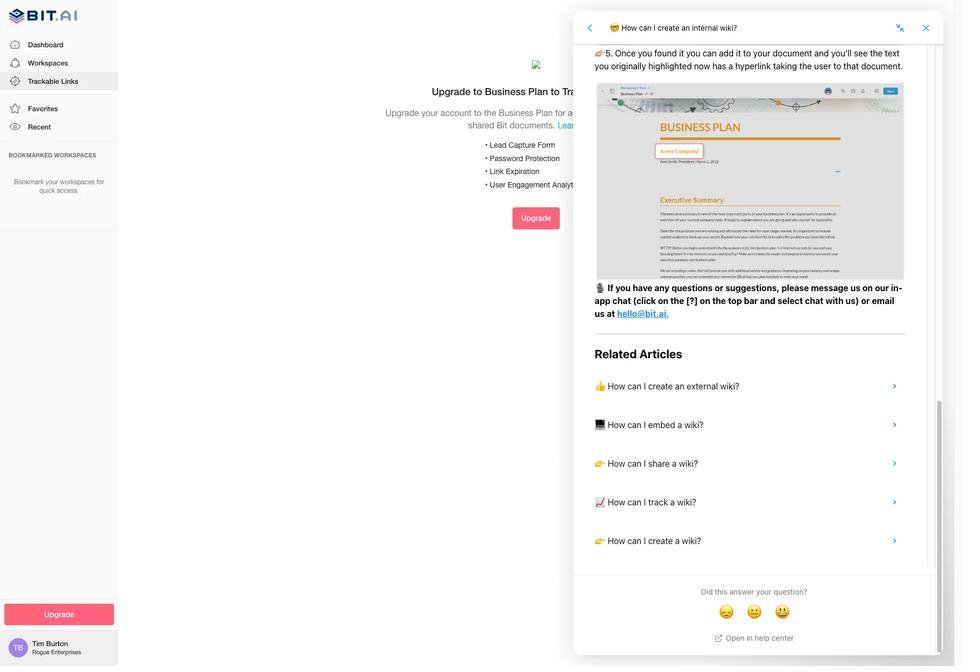 Task type: describe. For each thing, give the bounding box(es) containing it.
0 vertical spatial business
[[485, 85, 526, 97]]

the
[[484, 108, 496, 118]]

to left "track"
[[551, 85, 560, 97]]

access.
[[57, 187, 79, 195]]

2 as from the left
[[595, 108, 604, 118]]

to left the
[[474, 108, 482, 118]]

documents
[[589, 85, 641, 97]]

to left track
[[638, 108, 646, 118]]

learn
[[558, 120, 580, 130]]

favorites button
[[0, 100, 118, 118]]

bookmark
[[14, 178, 44, 186]]

workspaces
[[28, 59, 68, 67]]

tim
[[32, 640, 44, 649]]

shared
[[468, 120, 494, 130]]

dashboard
[[28, 40, 63, 49]]

trackable
[[28, 77, 59, 85]]

your for to
[[421, 108, 438, 118]]

plan inside 'upgrade your account to the business plan for as low as $15/mo to track your shared bit documents.'
[[536, 108, 553, 118]]

tb
[[14, 644, 23, 653]]

to up shared
[[473, 85, 482, 97]]

3 • from the top
[[485, 167, 488, 176]]

more.
[[582, 120, 604, 130]]

favorites
[[28, 104, 58, 113]]

recent
[[28, 123, 51, 131]]

password
[[490, 154, 523, 163]]

analytics
[[552, 180, 583, 189]]

workspaces button
[[0, 54, 118, 72]]

bookmark your workspaces for quick access.
[[14, 178, 104, 195]]

engagement
[[508, 180, 550, 189]]

0 vertical spatial plan
[[528, 85, 548, 97]]

for inside bookmark your workspaces for quick access.
[[97, 178, 104, 186]]

1 vertical spatial upgrade button
[[4, 604, 114, 626]]

protection
[[525, 154, 560, 163]]

bookmarked
[[9, 151, 52, 158]]

account
[[441, 108, 472, 118]]

4 • from the top
[[485, 180, 488, 189]]

for inside 'upgrade your account to the business plan for as low as $15/mo to track your shared bit documents.'
[[555, 108, 566, 118]]

1 as from the left
[[568, 108, 577, 118]]



Task type: vqa. For each thing, say whether or not it's contained in the screenshot.
bottommost Upgrade button
yes



Task type: locate. For each thing, give the bounding box(es) containing it.
form
[[538, 141, 555, 150]]

1 vertical spatial plan
[[536, 108, 553, 118]]

burton
[[46, 640, 68, 649]]

for
[[555, 108, 566, 118], [97, 178, 104, 186]]

learn more.
[[558, 120, 604, 130]]

quick
[[39, 187, 55, 195]]

for up learn
[[555, 108, 566, 118]]

enterprises
[[51, 650, 81, 656]]

lead
[[490, 141, 507, 150]]

trackable links button
[[0, 72, 118, 90]]

upgrade
[[432, 85, 471, 97], [385, 108, 419, 118], [521, 214, 551, 223], [44, 610, 74, 619]]

• left user
[[485, 180, 488, 189]]

2 horizontal spatial your
[[670, 108, 687, 118]]

1 horizontal spatial for
[[555, 108, 566, 118]]

recent button
[[0, 118, 118, 136]]

• left password
[[485, 154, 488, 163]]

2 • from the top
[[485, 154, 488, 163]]

for right workspaces
[[97, 178, 104, 186]]

0 vertical spatial for
[[555, 108, 566, 118]]

•
[[485, 141, 488, 150], [485, 154, 488, 163], [485, 167, 488, 176], [485, 180, 488, 189]]

plan
[[528, 85, 548, 97], [536, 108, 553, 118]]

upgrade inside 'upgrade your account to the business plan for as low as $15/mo to track your shared bit documents.'
[[385, 108, 419, 118]]

0 horizontal spatial upgrade button
[[4, 604, 114, 626]]

workspaces
[[54, 151, 96, 158]]

as up learn
[[568, 108, 577, 118]]

• left link
[[485, 167, 488, 176]]

documents.
[[510, 120, 555, 130]]

plan up documents.
[[536, 108, 553, 118]]

upgrade button up the burton
[[4, 604, 114, 626]]

0 horizontal spatial as
[[568, 108, 577, 118]]

to
[[473, 85, 482, 97], [551, 85, 560, 97], [474, 108, 482, 118], [638, 108, 646, 118]]

learn more. link
[[558, 120, 604, 130]]

0 horizontal spatial for
[[97, 178, 104, 186]]

business up the
[[485, 85, 526, 97]]

• lead capture form • password protection • link expiration • user engagement analytics
[[485, 141, 583, 189]]

links
[[61, 77, 78, 85]]

1 horizontal spatial as
[[595, 108, 604, 118]]

bookmarked workspaces
[[9, 151, 96, 158]]

1 vertical spatial for
[[97, 178, 104, 186]]

your left the account
[[421, 108, 438, 118]]

your
[[421, 108, 438, 118], [670, 108, 687, 118], [45, 178, 58, 186]]

workspaces
[[60, 178, 95, 186]]

your right track
[[670, 108, 687, 118]]

$15/mo
[[606, 108, 636, 118]]

upgrade button
[[513, 208, 560, 229], [4, 604, 114, 626]]

your up "quick"
[[45, 178, 58, 186]]

as right low
[[595, 108, 604, 118]]

dashboard button
[[0, 35, 118, 54]]

upgrade button down engagement
[[513, 208, 560, 229]]

link
[[490, 167, 504, 176]]

expiration
[[506, 167, 540, 176]]

tim burton rogue enterprises
[[32, 640, 81, 656]]

plan up 'upgrade your account to the business plan for as low as $15/mo to track your shared bit documents.'
[[528, 85, 548, 97]]

track
[[562, 85, 587, 97]]

track
[[648, 108, 668, 118]]

business
[[485, 85, 526, 97], [499, 108, 534, 118]]

1 vertical spatial business
[[499, 108, 534, 118]]

business up "bit"
[[499, 108, 534, 118]]

low
[[579, 108, 593, 118]]

your inside bookmark your workspaces for quick access.
[[45, 178, 58, 186]]

capture
[[509, 141, 536, 150]]

your for for
[[45, 178, 58, 186]]

bit
[[497, 120, 507, 130]]

trackable links
[[28, 77, 78, 85]]

dialog
[[573, 11, 943, 656]]

0 horizontal spatial your
[[45, 178, 58, 186]]

user
[[490, 180, 506, 189]]

upgrade your account to the business plan for as low as $15/mo to track your shared bit documents.
[[385, 108, 687, 130]]

1 horizontal spatial your
[[421, 108, 438, 118]]

1 • from the top
[[485, 141, 488, 150]]

upgrade to business plan to track documents
[[432, 85, 641, 97]]

business inside 'upgrade your account to the business plan for as low as $15/mo to track your shared bit documents.'
[[499, 108, 534, 118]]

as
[[568, 108, 577, 118], [595, 108, 604, 118]]

rogue
[[32, 650, 50, 656]]

1 horizontal spatial upgrade button
[[513, 208, 560, 229]]

0 vertical spatial upgrade button
[[513, 208, 560, 229]]

• left lead
[[485, 141, 488, 150]]



